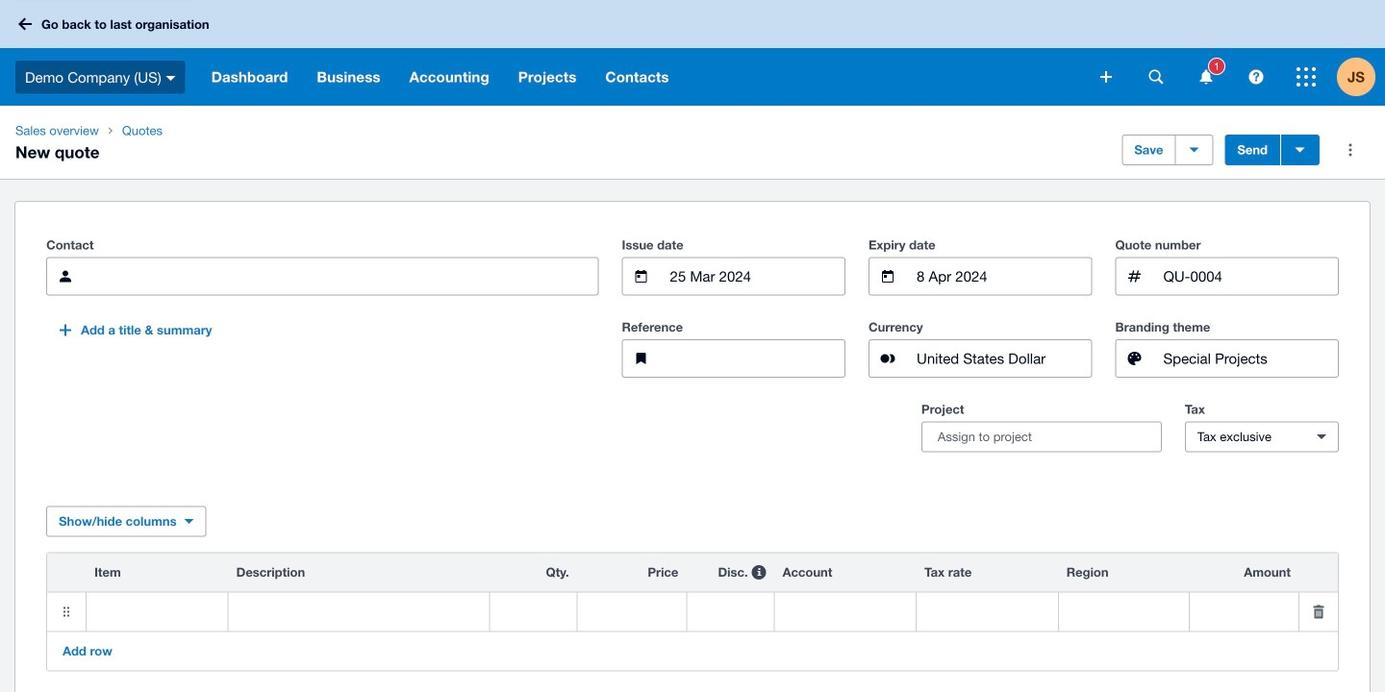 Task type: vqa. For each thing, say whether or not it's contained in the screenshot.
bottom Projects
no



Task type: locate. For each thing, give the bounding box(es) containing it.
0 horizontal spatial svg image
[[1101, 71, 1112, 83]]

svg image
[[18, 18, 32, 30], [1297, 67, 1316, 87], [1149, 70, 1164, 84], [1200, 70, 1213, 84], [166, 76, 176, 81]]

None text field
[[668, 341, 845, 377], [229, 593, 489, 632], [668, 341, 845, 377], [229, 593, 489, 632]]

None field
[[92, 258, 598, 295], [668, 258, 845, 295], [915, 258, 1091, 295], [1162, 341, 1338, 377], [87, 593, 228, 632], [490, 593, 577, 632], [578, 593, 686, 632], [687, 593, 774, 632], [775, 593, 916, 632], [917, 593, 1058, 632], [1059, 593, 1189, 632], [1190, 593, 1299, 632], [92, 258, 598, 295], [668, 258, 845, 295], [915, 258, 1091, 295], [1162, 341, 1338, 377], [87, 593, 228, 632], [490, 593, 577, 632], [578, 593, 686, 632], [687, 593, 774, 632], [775, 593, 916, 632], [917, 593, 1058, 632], [1059, 593, 1189, 632], [1190, 593, 1299, 632]]

banner
[[0, 0, 1385, 106]]

svg image
[[1249, 70, 1264, 84], [1101, 71, 1112, 83]]

drag handle image
[[47, 593, 86, 632]]

None text field
[[1162, 258, 1338, 295]]



Task type: describe. For each thing, give the bounding box(es) containing it.
line items element
[[46, 553, 1339, 672]]

remove row image
[[1300, 593, 1338, 632]]

overflow menu image
[[1332, 131, 1370, 169]]

1 horizontal spatial svg image
[[1249, 70, 1264, 84]]



